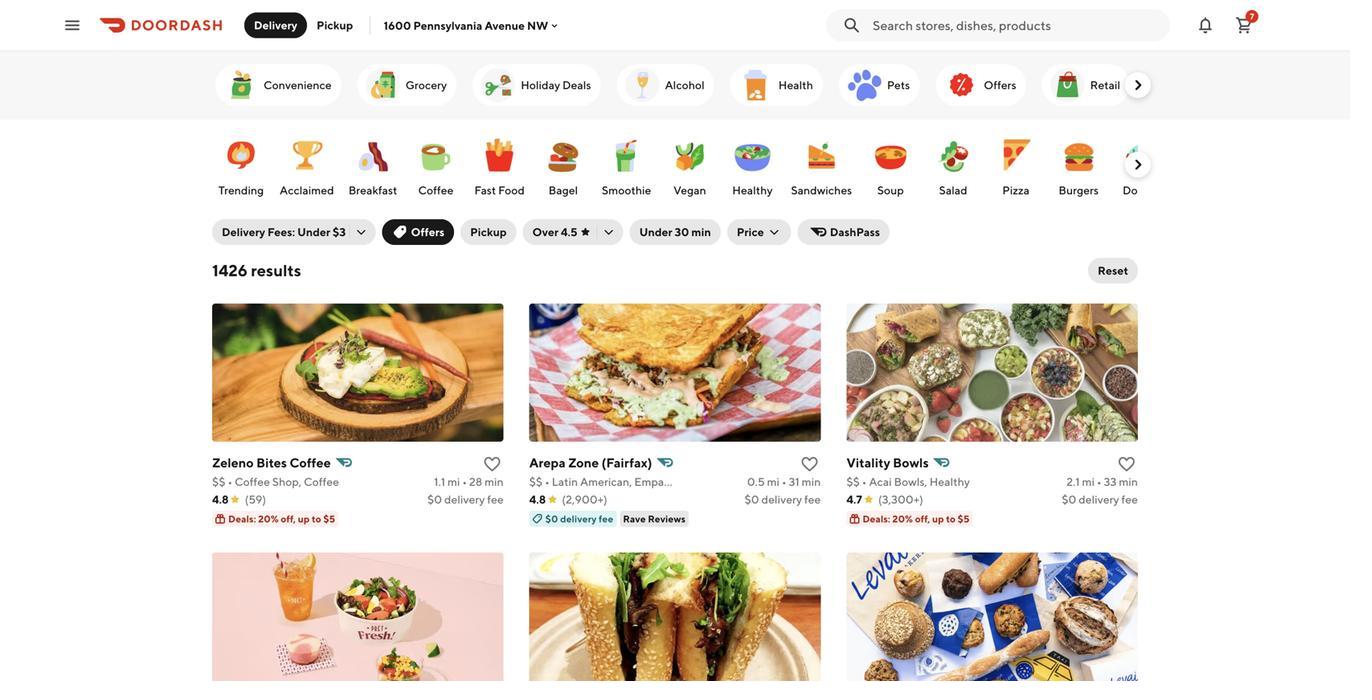 Task type: describe. For each thing, give the bounding box(es) containing it.
vitality bowls
[[847, 455, 929, 471]]

7 button
[[1228, 9, 1260, 41]]

3 mi from the left
[[1082, 475, 1095, 489]]

5 items, open order cart image
[[1235, 16, 1254, 35]]

0 vertical spatial healthy
[[732, 184, 773, 197]]

open menu image
[[63, 16, 82, 35]]

pets image
[[845, 66, 884, 104]]

1600 pennsylvania avenue nw button
[[384, 19, 561, 32]]

(3,300+)
[[878, 493, 923, 506]]

$5 for vitality bowls
[[958, 514, 970, 525]]

1 next button of carousel image from the top
[[1130, 77, 1146, 93]]

coffee up "offers" button
[[418, 184, 454, 197]]

fee for arepa zone (fairfax)
[[804, 493, 821, 506]]

3 • from the left
[[545, 475, 550, 489]]

0 horizontal spatial pickup
[[317, 18, 353, 32]]

33
[[1104, 475, 1117, 489]]

2.1
[[1067, 475, 1080, 489]]

retail
[[1090, 78, 1121, 92]]

fee for zeleno bites coffee
[[487, 493, 504, 506]]

1.1
[[434, 475, 445, 489]]

fast food
[[474, 184, 525, 197]]

dashpass
[[830, 225, 880, 239]]

acclaimed
[[280, 184, 334, 197]]

fee left rave
[[599, 514, 613, 525]]

1 vertical spatial pickup
[[470, 225, 507, 239]]

$$ for vitality
[[847, 475, 860, 489]]

donuts
[[1123, 184, 1160, 197]]

1 horizontal spatial pickup button
[[461, 219, 516, 245]]

$$ • coffee shop, coffee
[[212, 475, 339, 489]]

min for zeleno bites coffee
[[485, 475, 504, 489]]

acai
[[869, 475, 892, 489]]

7
[[1250, 12, 1254, 21]]

holiday deals image
[[479, 66, 518, 104]]

deals: 20% off, up to $5 for bowls
[[863, 514, 970, 525]]

convenience link
[[215, 64, 341, 106]]

convenience image
[[222, 66, 260, 104]]

reviews
[[648, 514, 686, 525]]

delivery for vitality bowls
[[1079, 493, 1119, 506]]

holiday deals link
[[473, 64, 601, 106]]

results
[[251, 261, 301, 280]]

$$ for arepa
[[529, 475, 543, 489]]

1.1 mi • 28 min
[[434, 475, 504, 489]]

$0 delivery fee
[[545, 514, 613, 525]]

reset
[[1098, 264, 1128, 277]]

click to add this store to your saved list image for vitality bowls
[[1117, 455, 1136, 474]]

1 • from the left
[[228, 475, 232, 489]]

health link
[[730, 64, 823, 106]]

31
[[789, 475, 800, 489]]

mi for coffee
[[448, 475, 460, 489]]

1600
[[384, 19, 411, 32]]

2 next button of carousel image from the top
[[1130, 157, 1146, 173]]

convenience
[[264, 78, 332, 92]]

30
[[675, 225, 689, 239]]

grocery image
[[364, 66, 402, 104]]

pennsylvania
[[413, 19, 482, 32]]

$​0 for coffee
[[427, 493, 442, 506]]

$​0 delivery fee for (fairfax)
[[745, 493, 821, 506]]

trending
[[218, 184, 264, 197]]

to for vitality bowls
[[946, 514, 956, 525]]

offers image
[[942, 66, 981, 104]]

offers button
[[382, 219, 454, 245]]

over 4.5
[[533, 225, 578, 239]]

Store search: begin typing to search for stores available on DoorDash text field
[[873, 16, 1161, 34]]

4.8 for arepa zone (fairfax)
[[529, 493, 546, 506]]

deals: 20% off, up to $5 for bites
[[228, 514, 335, 525]]

4.7
[[847, 493, 862, 506]]

$​0 for (fairfax)
[[745, 493, 759, 506]]

reset button
[[1088, 258, 1138, 284]]

empanadas
[[634, 475, 694, 489]]

min inside under 30 min button
[[692, 225, 711, 239]]

(2,900+)
[[562, 493, 607, 506]]

vitality
[[847, 455, 890, 471]]

$​0 delivery fee for coffee
[[427, 493, 504, 506]]

bagel
[[549, 184, 578, 197]]

arepa
[[529, 455, 566, 471]]

delivery for zeleno bites coffee
[[444, 493, 485, 506]]

fees:
[[268, 225, 295, 239]]

$$ • latin american, empanadas
[[529, 475, 694, 489]]

rave reviews
[[623, 514, 686, 525]]

retail image
[[1049, 66, 1087, 104]]

food
[[498, 184, 525, 197]]

coffee up "shop,"
[[290, 455, 331, 471]]

soup
[[877, 184, 904, 197]]

(fairfax)
[[602, 455, 652, 471]]

under 30 min button
[[630, 219, 721, 245]]

zeleno
[[212, 455, 254, 471]]

alcohol image
[[623, 66, 662, 104]]

28
[[469, 475, 482, 489]]

delivery fees: under $3
[[222, 225, 346, 239]]

holiday deals
[[521, 78, 591, 92]]

4.5
[[561, 225, 578, 239]]

click to add this store to your saved list image
[[483, 455, 502, 474]]

20% for bites
[[258, 514, 279, 525]]

$5 for zeleno bites coffee
[[323, 514, 335, 525]]

sandwiches
[[791, 184, 852, 197]]

delivery for arepa zone (fairfax)
[[762, 493, 802, 506]]

alcohol link
[[617, 64, 714, 106]]

$0
[[545, 514, 558, 525]]

$$ • acai bowls, healthy
[[847, 475, 970, 489]]

over
[[533, 225, 559, 239]]

min for arepa zone (fairfax)
[[802, 475, 821, 489]]

0.5 mi • 31 min
[[747, 475, 821, 489]]

avenue
[[485, 19, 525, 32]]

acclaimed link
[[276, 128, 337, 202]]

shop,
[[272, 475, 302, 489]]

offers link
[[936, 64, 1026, 106]]

4.8 for zeleno bites coffee
[[212, 493, 229, 506]]

5 • from the left
[[862, 475, 867, 489]]

1600 pennsylvania avenue nw
[[384, 19, 548, 32]]

trending link
[[214, 128, 268, 202]]

pets
[[887, 78, 910, 92]]

1 horizontal spatial offers
[[984, 78, 1016, 92]]



Task type: vqa. For each thing, say whether or not it's contained in the screenshot.
to related to Vitality Bowls
yes



Task type: locate. For each thing, give the bounding box(es) containing it.
2 horizontal spatial $​0
[[1062, 493, 1077, 506]]

$$ for zeleno
[[212, 475, 225, 489]]

deals: 20% off, up to $5 down (3,300+)
[[863, 514, 970, 525]]

1 horizontal spatial to
[[946, 514, 956, 525]]

1 horizontal spatial $​0 delivery fee
[[745, 493, 821, 506]]

0 horizontal spatial offers
[[411, 225, 445, 239]]

3 $​0 delivery fee from the left
[[1062, 493, 1138, 506]]

$5 down the $$ • acai bowls, healthy on the right bottom of page
[[958, 514, 970, 525]]

delivery
[[254, 18, 297, 32], [222, 225, 265, 239]]

latin
[[552, 475, 578, 489]]

off, for bites
[[281, 514, 296, 525]]

0 horizontal spatial healthy
[[732, 184, 773, 197]]

delivery up convenience link
[[254, 18, 297, 32]]

2 horizontal spatial $​0 delivery fee
[[1062, 493, 1138, 506]]

$​0 delivery fee down the 0.5 mi • 31 min
[[745, 493, 821, 506]]

bowls,
[[894, 475, 927, 489]]

0 horizontal spatial to
[[312, 514, 321, 525]]

20% down (59)
[[258, 514, 279, 525]]

• left 28
[[462, 475, 467, 489]]

min down click to add this store to your saved list icon
[[485, 475, 504, 489]]

fee down 2.1 mi • 33 min
[[1122, 493, 1138, 506]]

1 vertical spatial healthy
[[930, 475, 970, 489]]

coffee right "shop,"
[[304, 475, 339, 489]]

2 horizontal spatial mi
[[1082, 475, 1095, 489]]

smoothie
[[602, 184, 651, 197]]

delivery down the 0.5 mi • 31 min
[[762, 493, 802, 506]]

• left 'latin'
[[545, 475, 550, 489]]

$$ up 4.7
[[847, 475, 860, 489]]

0 horizontal spatial under
[[297, 225, 330, 239]]

1 horizontal spatial 4.8
[[529, 493, 546, 506]]

2 $5 from the left
[[958, 514, 970, 525]]

fee down 1.1 mi • 28 min
[[487, 493, 504, 506]]

delivery button
[[244, 12, 307, 38]]

pets link
[[839, 64, 920, 106]]

1 to from the left
[[312, 514, 321, 525]]

1 horizontal spatial 20%
[[893, 514, 913, 525]]

delivery down 1.1 mi • 28 min
[[444, 493, 485, 506]]

$​0
[[427, 493, 442, 506], [745, 493, 759, 506], [1062, 493, 1077, 506]]

1 vertical spatial pickup button
[[461, 219, 516, 245]]

fee down the 0.5 mi • 31 min
[[804, 493, 821, 506]]

deals: down (59)
[[228, 514, 256, 525]]

2 $​0 from the left
[[745, 493, 759, 506]]

up down "shop,"
[[298, 514, 310, 525]]

under inside button
[[639, 225, 672, 239]]

2.1 mi • 33 min
[[1067, 475, 1138, 489]]

grocery
[[406, 78, 447, 92]]

mi for (fairfax)
[[767, 475, 780, 489]]

under left $3
[[297, 225, 330, 239]]

2 $​0 delivery fee from the left
[[745, 493, 821, 506]]

2 deals: from the left
[[863, 514, 891, 525]]

deals: 20% off, up to $5
[[228, 514, 335, 525], [863, 514, 970, 525]]

0 horizontal spatial 20%
[[258, 514, 279, 525]]

american,
[[580, 475, 632, 489]]

4.8 up the $0
[[529, 493, 546, 506]]

grocery link
[[357, 64, 457, 106]]

1 horizontal spatial $$
[[529, 475, 543, 489]]

health
[[779, 78, 813, 92]]

price button
[[727, 219, 791, 245]]

2 under from the left
[[639, 225, 672, 239]]

1 $​0 delivery fee from the left
[[427, 493, 504, 506]]

click to add this store to your saved list image up 2.1 mi • 33 min
[[1117, 455, 1136, 474]]

1 $$ from the left
[[212, 475, 225, 489]]

2 $$ from the left
[[529, 475, 543, 489]]

• left 31
[[782, 475, 787, 489]]

delivery down 2.1 mi • 33 min
[[1079, 493, 1119, 506]]

healthy up price
[[732, 184, 773, 197]]

pickup right delivery button
[[317, 18, 353, 32]]

pickup button down fast
[[461, 219, 516, 245]]

fee for vitality bowls
[[1122, 493, 1138, 506]]

pickup button
[[307, 12, 363, 38], [461, 219, 516, 245]]

1 click to add this store to your saved list image from the left
[[800, 455, 819, 474]]

2 to from the left
[[946, 514, 956, 525]]

next button of carousel image right retail at top right
[[1130, 77, 1146, 93]]

holiday
[[521, 78, 560, 92]]

mi right 2.1
[[1082, 475, 1095, 489]]

1 under from the left
[[297, 225, 330, 239]]

0 horizontal spatial $​0
[[427, 493, 442, 506]]

0 horizontal spatial up
[[298, 514, 310, 525]]

delivery for delivery fees: under $3
[[222, 225, 265, 239]]

delivery down (2,900+)
[[560, 514, 597, 525]]

• down zeleno
[[228, 475, 232, 489]]

pickup button left 1600
[[307, 12, 363, 38]]

2 20% from the left
[[893, 514, 913, 525]]

0.5
[[747, 475, 765, 489]]

1 vertical spatial offers
[[411, 225, 445, 239]]

0 horizontal spatial $​0 delivery fee
[[427, 493, 504, 506]]

delivery left fees:
[[222, 225, 265, 239]]

2 click to add this store to your saved list image from the left
[[1117, 455, 1136, 474]]

alcohol
[[665, 78, 705, 92]]

0 horizontal spatial $5
[[323, 514, 335, 525]]

1 horizontal spatial under
[[639, 225, 672, 239]]

1 horizontal spatial mi
[[767, 475, 780, 489]]

off, for bowls
[[915, 514, 930, 525]]

0 horizontal spatial 4.8
[[212, 493, 229, 506]]

vegan
[[674, 184, 706, 197]]

mi right 1.1
[[448, 475, 460, 489]]

20%
[[258, 514, 279, 525], [893, 514, 913, 525]]

pickup down fast
[[470, 225, 507, 239]]

1 horizontal spatial pickup
[[470, 225, 507, 239]]

1 20% from the left
[[258, 514, 279, 525]]

1 deals: 20% off, up to $5 from the left
[[228, 514, 335, 525]]

health image
[[737, 66, 775, 104]]

1 $5 from the left
[[323, 514, 335, 525]]

to for zeleno bites coffee
[[312, 514, 321, 525]]

$​0 delivery fee down 1.1 mi • 28 min
[[427, 493, 504, 506]]

0 vertical spatial delivery
[[254, 18, 297, 32]]

0 horizontal spatial deals:
[[228, 514, 256, 525]]

4 • from the left
[[782, 475, 787, 489]]

1 horizontal spatial off,
[[915, 514, 930, 525]]

$5 down $$ • coffee shop, coffee
[[323, 514, 335, 525]]

$3
[[333, 225, 346, 239]]

min right 33
[[1119, 475, 1138, 489]]

•
[[228, 475, 232, 489], [462, 475, 467, 489], [545, 475, 550, 489], [782, 475, 787, 489], [862, 475, 867, 489], [1097, 475, 1102, 489]]

up down the $$ • acai bowls, healthy on the right bottom of page
[[932, 514, 944, 525]]

off,
[[281, 514, 296, 525], [915, 514, 930, 525]]

1 horizontal spatial $​0
[[745, 493, 759, 506]]

offers inside button
[[411, 225, 445, 239]]

zone
[[568, 455, 599, 471]]

20% for bowls
[[893, 514, 913, 525]]

pizza
[[1003, 184, 1030, 197]]

2 horizontal spatial $$
[[847, 475, 860, 489]]

dashpass button
[[798, 219, 890, 245]]

1 off, from the left
[[281, 514, 296, 525]]

$$ down zeleno
[[212, 475, 225, 489]]

$5
[[323, 514, 335, 525], [958, 514, 970, 525]]

delivery for delivery
[[254, 18, 297, 32]]

healthy right 'bowls,'
[[930, 475, 970, 489]]

3 $​0 from the left
[[1062, 493, 1077, 506]]

offers
[[984, 78, 1016, 92], [411, 225, 445, 239]]

1 horizontal spatial up
[[932, 514, 944, 525]]

under
[[297, 225, 330, 239], [639, 225, 672, 239]]

breakfast
[[349, 184, 397, 197]]

1 horizontal spatial $5
[[958, 514, 970, 525]]

$​0 delivery fee down 2.1 mi • 33 min
[[1062, 493, 1138, 506]]

mi right 0.5 at right bottom
[[767, 475, 780, 489]]

1426 results
[[212, 261, 301, 280]]

zeleno bites coffee
[[212, 455, 331, 471]]

deals: down (3,300+)
[[863, 514, 891, 525]]

deals
[[563, 78, 591, 92]]

deals: 20% off, up to $5 down (59)
[[228, 514, 335, 525]]

click to add this store to your saved list image up the 0.5 mi • 31 min
[[800, 455, 819, 474]]

1 horizontal spatial deals: 20% off, up to $5
[[863, 514, 970, 525]]

0 vertical spatial offers
[[984, 78, 1016, 92]]

2 up from the left
[[932, 514, 944, 525]]

1 $​0 from the left
[[427, 493, 442, 506]]

to
[[312, 514, 321, 525], [946, 514, 956, 525]]

to down the $$ • acai bowls, healthy on the right bottom of page
[[946, 514, 956, 525]]

delivery
[[444, 493, 485, 506], [762, 493, 802, 506], [1079, 493, 1119, 506], [560, 514, 597, 525]]

bites
[[256, 455, 287, 471]]

bowls
[[893, 455, 929, 471]]

min right 30
[[692, 225, 711, 239]]

4.8
[[212, 493, 229, 506], [529, 493, 546, 506]]

$​0 down 0.5 at right bottom
[[745, 493, 759, 506]]

0 horizontal spatial off,
[[281, 514, 296, 525]]

0 vertical spatial pickup
[[317, 18, 353, 32]]

to down $$ • coffee shop, coffee
[[312, 514, 321, 525]]

click to add this store to your saved list image
[[800, 455, 819, 474], [1117, 455, 1136, 474]]

4.8 left (59)
[[212, 493, 229, 506]]

delivery inside delivery button
[[254, 18, 297, 32]]

coffee up (59)
[[235, 475, 270, 489]]

off, down (3,300+)
[[915, 514, 930, 525]]

rave
[[623, 514, 646, 525]]

notification bell image
[[1196, 16, 1215, 35]]

retail link
[[1042, 64, 1130, 106]]

2 • from the left
[[462, 475, 467, 489]]

0 horizontal spatial mi
[[448, 475, 460, 489]]

price
[[737, 225, 764, 239]]

under 30 min
[[639, 225, 711, 239]]

next button of carousel image
[[1130, 77, 1146, 93], [1130, 157, 1146, 173]]

mi
[[448, 475, 460, 489], [767, 475, 780, 489], [1082, 475, 1095, 489]]

$​0 down 2.1
[[1062, 493, 1077, 506]]

0 horizontal spatial click to add this store to your saved list image
[[800, 455, 819, 474]]

1 horizontal spatial click to add this store to your saved list image
[[1117, 455, 1136, 474]]

0 vertical spatial next button of carousel image
[[1130, 77, 1146, 93]]

2 mi from the left
[[767, 475, 780, 489]]

up for bites
[[298, 514, 310, 525]]

pickup
[[317, 18, 353, 32], [470, 225, 507, 239]]

$$ down arepa
[[529, 475, 543, 489]]

0 horizontal spatial deals: 20% off, up to $5
[[228, 514, 335, 525]]

1 vertical spatial delivery
[[222, 225, 265, 239]]

arepa zone (fairfax)
[[529, 455, 652, 471]]

6 • from the left
[[1097, 475, 1102, 489]]

click to add this store to your saved list image for arepa zone (fairfax)
[[800, 455, 819, 474]]

1 vertical spatial next button of carousel image
[[1130, 157, 1146, 173]]

(59)
[[245, 493, 266, 506]]

over 4.5 button
[[523, 219, 623, 245]]

fast
[[474, 184, 496, 197]]

coffee
[[418, 184, 454, 197], [290, 455, 331, 471], [235, 475, 270, 489], [304, 475, 339, 489]]

2 off, from the left
[[915, 514, 930, 525]]

0 horizontal spatial pickup button
[[307, 12, 363, 38]]

min for vitality bowls
[[1119, 475, 1138, 489]]

3 $$ from the left
[[847, 475, 860, 489]]

nw
[[527, 19, 548, 32]]

• left 33
[[1097, 475, 1102, 489]]

1426
[[212, 261, 248, 280]]

1 4.8 from the left
[[212, 493, 229, 506]]

up for bowls
[[932, 514, 944, 525]]

1 deals: from the left
[[228, 514, 256, 525]]

up
[[298, 514, 310, 525], [932, 514, 944, 525]]

under left 30
[[639, 225, 672, 239]]

min right 31
[[802, 475, 821, 489]]

deals: for zeleno
[[228, 514, 256, 525]]

1 up from the left
[[298, 514, 310, 525]]

0 vertical spatial pickup button
[[307, 12, 363, 38]]

1 horizontal spatial deals:
[[863, 514, 891, 525]]

2 deals: 20% off, up to $5 from the left
[[863, 514, 970, 525]]

1 horizontal spatial healthy
[[930, 475, 970, 489]]

• left acai
[[862, 475, 867, 489]]

1 mi from the left
[[448, 475, 460, 489]]

salad
[[939, 184, 968, 197]]

$​0 down 1.1
[[427, 493, 442, 506]]

20% down (3,300+)
[[893, 514, 913, 525]]

2 4.8 from the left
[[529, 493, 546, 506]]

burgers
[[1059, 184, 1099, 197]]

off, down "shop,"
[[281, 514, 296, 525]]

deals: for vitality
[[863, 514, 891, 525]]

next button of carousel image up donuts
[[1130, 157, 1146, 173]]

fee
[[487, 493, 504, 506], [804, 493, 821, 506], [1122, 493, 1138, 506], [599, 514, 613, 525]]

0 horizontal spatial $$
[[212, 475, 225, 489]]



